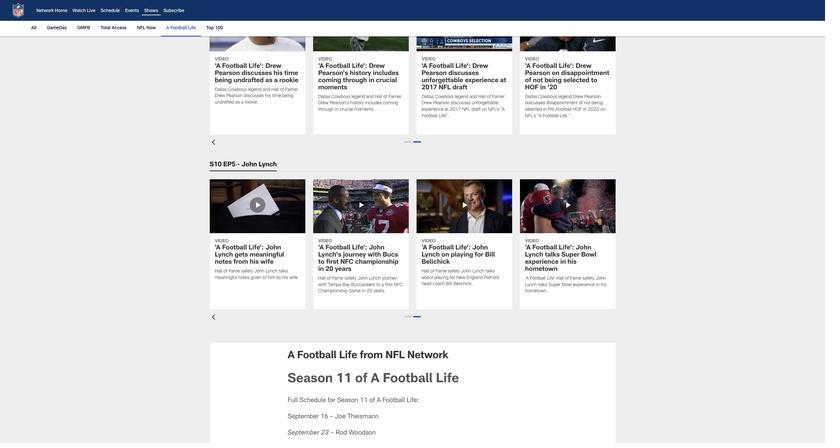Task type: describe. For each thing, give the bounding box(es) containing it.
cowboys for undrafted
[[228, 88, 247, 92]]

moments
[[318, 85, 347, 91]]

2017 inside the video 'a football life': drew pearson discusses unforgettable experience at 2017 nfl draft
[[422, 85, 437, 91]]

access
[[112, 26, 127, 31]]

to inside video 'a football life': drew pearson on disappointment of not being selected to hof in '20
[[591, 78, 598, 84]]

a football life link
[[164, 21, 198, 36]]

undrafted inside "dallas cowboys legend and hall of famer drew pearson discusses his time being undrafted as a rookie."
[[215, 101, 234, 105]]

disappointment inside dallas cowboys legend drew pearson discusses disappointment of not being selected in pro football hof in 2020 on nfl's "a football life."
[[546, 101, 578, 106]]

football inside the video 'a football life': john lynch's journey with bucs to first nfc championship in 20 years
[[326, 245, 351, 252]]

disappointment inside video 'a football life': drew pearson on disappointment of not being selected to hof in '20
[[561, 71, 610, 77]]

all link
[[31, 21, 39, 36]]

belichick.
[[454, 282, 473, 287]]

nfl shield image
[[10, 3, 26, 18]]

video for 'a football life': john lynch talks super bowl experience in his hometown
[[525, 239, 539, 244]]

s10
[[210, 162, 222, 169]]

nfl inside the video 'a football life': drew pearson discusses unforgettable experience at 2017 nfl draft
[[439, 85, 451, 91]]

given
[[251, 276, 261, 281]]

23
[[321, 431, 329, 437]]

safety for belichick
[[448, 270, 460, 274]]

life': for disappointment
[[559, 63, 574, 70]]

with for bucs
[[368, 253, 381, 259]]

shows
[[144, 9, 158, 13]]

0 horizontal spatial for
[[328, 398, 336, 405]]

watch live
[[73, 9, 95, 13]]

john for to
[[358, 277, 368, 281]]

carousel with 8 items region
[[0, 180, 623, 328]]

pearson inside video 'a football life': drew pearson on disappointment of not being selected to hof in '20
[[525, 71, 550, 77]]

shows link
[[144, 9, 158, 13]]

being inside dallas cowboys legend drew pearson discusses disappointment of not being selected in pro football hof in 2020 on nfl's "a football life."
[[592, 101, 603, 106]]

as inside "dallas cowboys legend and hall of famer drew pearson discusses his time being undrafted as a rookie."
[[235, 101, 240, 105]]

lynch for in
[[525, 253, 543, 259]]

watch
[[73, 9, 86, 13]]

-
[[237, 162, 240, 169]]

his inside video 'a football life': john lynch talks super bowl experience in his hometown
[[568, 260, 577, 266]]

september 23 – rod woodson
[[288, 431, 376, 437]]

rookie.
[[245, 101, 259, 105]]

a football life
[[166, 26, 196, 31]]

'a inside 'a football life' hall of fame safety john lynch talks super bowl experience in his hometown.
[[525, 277, 529, 281]]

video 'a football life': drew pearson's history includes coming through in crucial moments
[[318, 57, 399, 91]]

coach
[[433, 282, 445, 287]]

2020
[[588, 108, 599, 112]]

top 100
[[206, 26, 223, 31]]

with for tampa
[[318, 283, 327, 288]]

life:
[[407, 398, 419, 405]]

pro
[[548, 108, 555, 112]]

years.
[[374, 290, 386, 294]]

journey for championship
[[343, 253, 366, 259]]

not inside video 'a football life': drew pearson on disappointment of not being selected to hof in '20
[[533, 78, 543, 84]]

wife.
[[290, 276, 299, 281]]

network home
[[36, 9, 67, 13]]

september for september 16 – joe theismann
[[288, 414, 319, 421]]

new
[[457, 276, 466, 281]]

legend for crucial
[[352, 95, 365, 99]]

life."
[[560, 114, 571, 119]]

events
[[125, 9, 139, 13]]

life for a football life
[[188, 26, 196, 31]]

ep5
[[223, 162, 236, 169]]

'a football life' hall of fame safety john lynch talks super bowl experience in his hometown.
[[525, 277, 607, 294]]

bowl inside video 'a football life': john lynch talks super bowl experience in his hometown
[[581, 253, 597, 259]]

nfl inside dallas cowboys legend and hall of famer drew pearson discusses unforgettable experience at 2017 nfl draft on nfl's "a football life".
[[462, 108, 470, 112]]

network inside banner
[[36, 9, 54, 13]]

fame for belichick
[[436, 270, 447, 274]]

dallas cowboys legend and hall of famer drew pearson discusses his time being undrafted as a rookie.
[[215, 88, 298, 105]]

includes inside dallas cowboys legend and hall of famer drew pearson's history includes coming through in crucial moments.
[[365, 101, 382, 106]]

legend for selected
[[558, 95, 572, 99]]

hall inside hall of fame safety john lynch journey with tampa bay buccaneers to a first nfc championship game in 20 years.
[[318, 277, 326, 281]]

nfl now link
[[134, 21, 159, 36]]

and for a
[[263, 88, 270, 92]]

joe
[[335, 414, 346, 421]]

"a inside dallas cowboys legend drew pearson discusses disappointment of not being selected in pro football hof in 2020 on nfl's "a football life."
[[537, 114, 542, 119]]

subscribe
[[163, 9, 184, 13]]

bill inside video 'a football life': john lynch on playing for bill belichick
[[485, 253, 495, 259]]

hall inside dallas cowboys legend and hall of famer drew pearson's history includes coming through in crucial moments.
[[375, 95, 382, 99]]

being inside video 'a football life': drew pearson on disappointment of not being selected to hof in '20
[[545, 78, 562, 84]]

football inside 'a football life' hall of fame safety john lynch talks super bowl experience in his hometown.
[[530, 277, 546, 281]]

head
[[422, 282, 432, 287]]

1 horizontal spatial network
[[407, 351, 448, 362]]

1 vertical spatial 11
[[360, 398, 368, 405]]

cowboys for being
[[539, 95, 557, 99]]

gmfb
[[77, 26, 90, 31]]

hometown.
[[525, 290, 548, 294]]

his inside 'a football life' hall of fame safety john lynch talks super bowl experience in his hometown.
[[601, 283, 607, 288]]

'a for 'a football life': john lynch's journey with bucs to first nfc championship in 20 years
[[318, 245, 324, 252]]

nfl's inside dallas cowboys legend drew pearson discusses disappointment of not being selected in pro football hof in 2020 on nfl's "a football life."
[[525, 114, 536, 119]]

football inside video 'a football life': drew pearson's history includes coming through in crucial moments
[[326, 63, 351, 70]]

nfl inside 'link'
[[137, 26, 145, 31]]

life'
[[547, 277, 555, 281]]

football inside banner
[[170, 26, 187, 31]]

a inside banner
[[166, 26, 169, 31]]

and for moments
[[366, 95, 374, 99]]

championship
[[318, 290, 348, 294]]

championship
[[355, 260, 399, 266]]

selected inside dallas cowboys legend drew pearson discusses disappointment of not being selected in pro football hof in 2020 on nfl's "a football life."
[[525, 108, 542, 112]]

talks for hometown
[[545, 253, 560, 259]]

of inside hall of fame safety john lynch journey with tampa bay buccaneers to a first nfc championship game in 20 years.
[[327, 277, 331, 281]]

playing inside video 'a football life': john lynch on playing for bill belichick
[[451, 253, 473, 259]]

'a for 'a football life': john lynch gets meaningful notes from his wife
[[215, 245, 221, 252]]

buccaneers
[[351, 283, 375, 288]]

total access link
[[98, 21, 129, 36]]

to inside hall of fame safety john lynch talks meaningful notes given to him by his wife.
[[263, 276, 267, 281]]

'20
[[548, 85, 557, 91]]

schedule link
[[101, 9, 120, 13]]

hall inside "dallas cowboys legend and hall of famer drew pearson discusses his time being undrafted as a rookie."
[[271, 88, 279, 92]]

famer for 'a football life': drew pearson discusses his time being undrafted as a rookie
[[285, 88, 298, 92]]

includes inside video 'a football life': drew pearson's history includes coming through in crucial moments
[[373, 71, 399, 77]]

super inside 'a football life' hall of fame safety john lynch talks super bowl experience in his hometown.
[[549, 283, 561, 288]]

football inside video 'a football life': drew pearson discusses his time being undrafted as a rookie
[[222, 63, 247, 70]]

fame for first
[[332, 277, 343, 281]]

years
[[335, 267, 352, 273]]

experience inside dallas cowboys legend and hall of famer drew pearson discusses unforgettable experience at 2017 nfl draft on nfl's "a football life".
[[422, 108, 444, 112]]

top 100 link
[[204, 21, 226, 36]]

dallas cowboys legend and hall of famer drew pearson's history includes coming through in crucial moments.
[[318, 95, 401, 112]]

on inside dallas cowboys legend and hall of famer drew pearson discusses unforgettable experience at 2017 nfl draft on nfl's "a football life".
[[482, 108, 487, 112]]

video for 'a football life': john lynch gets meaningful notes from his wife
[[215, 239, 229, 244]]

video 'a football life': john lynch's journey with bucs to first nfc championship in 20 years
[[318, 239, 399, 273]]

drew inside video 'a football life': drew pearson discusses his time being undrafted as a rookie
[[266, 63, 281, 70]]

football inside the video 'a football life': drew pearson discusses unforgettable experience at 2017 nfl draft
[[429, 63, 454, 70]]

dallas for 'a football life': drew pearson's history includes coming through in crucial moments
[[318, 95, 330, 99]]

his inside hall of fame safety john lynch talks meaningful notes given to him by his wife.
[[282, 276, 288, 281]]

to inside the video 'a football life': john lynch's journey with bucs to first nfc championship in 20 years
[[318, 260, 325, 266]]

experience inside video 'a football life': john lynch talks super bowl experience in his hometown
[[525, 260, 559, 266]]

unforgettable inside the video 'a football life': drew pearson discusses unforgettable experience at 2017 nfl draft
[[422, 78, 463, 84]]

1 horizontal spatial season
[[337, 398, 358, 405]]

playing inside 'hall of fame safety john lynch talks about playing for new england patriots head coach bill belichick.'
[[434, 276, 449, 281]]

'a for 'a football life': drew pearson's history includes coming through in crucial moments
[[318, 63, 324, 70]]

john for england
[[461, 270, 471, 274]]

hall inside dallas cowboys legend and hall of famer drew pearson discusses unforgettable experience at 2017 nfl draft on nfl's "a football life".
[[478, 95, 486, 99]]

journey for a
[[382, 277, 397, 281]]

top
[[206, 26, 214, 31]]

life': for meaningful
[[249, 245, 264, 252]]

unforgettable inside dallas cowboys legend and hall of famer drew pearson discusses unforgettable experience at 2017 nfl draft on nfl's "a football life".
[[472, 101, 499, 106]]

lynch inside 'a football life' hall of fame safety john lynch talks super bowl experience in his hometown.
[[525, 283, 537, 288]]

him
[[268, 276, 275, 281]]

dallas cowboys legend drew pearson discusses disappointment of not being selected in pro football hof in 2020 on nfl's "a football life."
[[525, 95, 606, 119]]

bill inside 'hall of fame safety john lynch talks about playing for new england patriots head coach bill belichick.'
[[446, 282, 452, 287]]

selected inside video 'a football life': drew pearson on disappointment of not being selected to hof in '20
[[564, 78, 590, 84]]

gets
[[235, 253, 248, 259]]

crucial inside video 'a football life': drew pearson's history includes coming through in crucial moments
[[376, 78, 397, 84]]

meaningful for life':
[[250, 253, 284, 259]]

2017 inside dallas cowboys legend and hall of famer drew pearson discusses unforgettable experience at 2017 nfl draft on nfl's "a football life".
[[450, 108, 461, 112]]

a for with
[[382, 283, 384, 288]]

video 'a football life': drew pearson on disappointment of not being selected to hof in '20
[[525, 57, 610, 91]]

first inside hall of fame safety john lynch journey with tampa bay buccaneers to a first nfc championship game in 20 years.
[[385, 283, 393, 288]]

100
[[215, 26, 223, 31]]

of inside dallas cowboys legend and hall of famer drew pearson discusses unforgettable experience at 2017 nfl draft on nfl's "a football life".
[[487, 95, 491, 99]]

lynch's
[[318, 253, 341, 259]]

subscribe link
[[163, 9, 184, 13]]

1 vertical spatial from
[[360, 351, 383, 362]]

20 inside the video 'a football life': john lynch's journey with bucs to first nfc championship in 20 years
[[326, 267, 333, 273]]

"a inside dallas cowboys legend and hall of famer drew pearson discusses unforgettable experience at 2017 nfl draft on nfl's "a football life".
[[501, 108, 505, 112]]

hof inside video 'a football life': drew pearson on disappointment of not being selected to hof in '20
[[525, 85, 539, 91]]

history inside dallas cowboys legend and hall of famer drew pearson's history includes coming through in crucial moments.
[[350, 101, 364, 106]]

drew inside dallas cowboys legend and hall of famer drew pearson's history includes coming through in crucial moments.
[[318, 101, 329, 106]]

banner containing network home
[[0, 0, 825, 36]]

coming inside dallas cowboys legend and hall of famer drew pearson's history includes coming through in crucial moments.
[[383, 101, 398, 106]]

pearson's inside video 'a football life': drew pearson's history includes coming through in crucial moments
[[318, 71, 348, 77]]

life".
[[439, 114, 449, 119]]

lynch right -
[[259, 162, 277, 169]]

s10 ep5 - john lynch
[[210, 162, 277, 169]]

live
[[87, 9, 95, 13]]

1 vertical spatial schedule
[[299, 398, 326, 405]]

fame for his
[[229, 270, 240, 274]]

famer for 'a football life': drew pearson discusses unforgettable experience at 2017 nfl draft
[[492, 95, 505, 99]]

pearson inside dallas cowboys legend and hall of famer drew pearson discusses unforgettable experience at 2017 nfl draft on nfl's "a football life".
[[433, 101, 450, 106]]

patriots
[[484, 276, 499, 281]]

england
[[467, 276, 483, 281]]

football inside video 'a football life': drew pearson on disappointment of not being selected to hof in '20
[[533, 63, 557, 70]]

safety for first
[[345, 277, 357, 281]]

hof inside dallas cowboys legend drew pearson discusses disappointment of not being selected in pro football hof in 2020 on nfl's "a football life."
[[573, 108, 582, 112]]

on inside dallas cowboys legend drew pearson discusses disappointment of not being selected in pro football hof in 2020 on nfl's "a football life."
[[601, 108, 606, 112]]

in inside the video 'a football life': john lynch's journey with bucs to first nfc championship in 20 years
[[318, 267, 324, 273]]

'a for 'a football life': drew pearson discusses his time being undrafted as a rookie
[[215, 63, 221, 70]]

nfl now
[[137, 26, 156, 31]]

video 'a football life': john lynch gets meaningful notes from his wife
[[215, 239, 284, 266]]

undrafted inside video 'a football life': drew pearson discusses his time being undrafted as a rookie
[[234, 78, 264, 84]]

a inside "dallas cowboys legend and hall of famer drew pearson discusses his time being undrafted as a rookie."
[[241, 101, 244, 105]]

pearson inside the video 'a football life': drew pearson discusses unforgettable experience at 2017 nfl draft
[[422, 71, 447, 77]]

'a for 'a football life': john lynch on playing for bill belichick
[[422, 245, 427, 252]]

0 horizontal spatial season
[[288, 373, 333, 386]]

by
[[277, 276, 281, 281]]

theismann
[[348, 414, 379, 421]]

john inside video 'a football life': john lynch on playing for bill belichick
[[472, 245, 488, 252]]

being inside "dallas cowboys legend and hall of famer drew pearson discusses his time being undrafted as a rookie."
[[282, 94, 294, 99]]

to inside hall of fame safety john lynch journey with tampa bay buccaneers to a first nfc championship game in 20 years.
[[376, 283, 380, 288]]

all
[[31, 26, 36, 31]]

drew inside video 'a football life': drew pearson on disappointment of not being selected to hof in '20
[[576, 63, 592, 70]]

16
[[321, 414, 328, 421]]

life': for includes
[[352, 63, 367, 70]]

of inside dallas cowboys legend and hall of famer drew pearson's history includes coming through in crucial moments.
[[384, 95, 388, 99]]

rookie
[[279, 78, 299, 84]]

john for his
[[576, 245, 592, 252]]

cowboys for in
[[332, 95, 350, 99]]

of inside 'a football life' hall of fame safety john lynch talks super bowl experience in his hometown.
[[565, 277, 569, 281]]

drew inside dallas cowboys legend drew pearson discusses disappointment of not being selected in pro football hof in 2020 on nfl's "a football life."
[[573, 95, 583, 99]]

hall of fame safety john lynch talks about playing for new england patriots head coach bill belichick.
[[422, 270, 499, 287]]

safety inside 'a football life' hall of fame safety john lynch talks super bowl experience in his hometown.
[[583, 277, 595, 281]]

talks inside 'a football life' hall of fame safety john lynch talks super bowl experience in his hometown.
[[538, 283, 548, 288]]

dallas cowboys legend and hall of famer drew pearson discusses unforgettable experience at 2017 nfl draft on nfl's "a football life".
[[422, 95, 505, 119]]

2 horizontal spatial life
[[436, 373, 459, 386]]

hall of fame safety john lynch journey with tampa bay buccaneers to a first nfc championship game in 20 years.
[[318, 277, 403, 294]]



Task type: vqa. For each thing, say whether or not it's contained in the screenshot.
Dallas inside the the Dallas Cowboys legend and Hall of Famer Drew Pearson discusses unforgettable experience at 2017 NFL draft on NFL's "A Football Life".
yes



Task type: locate. For each thing, give the bounding box(es) containing it.
0 horizontal spatial crucial
[[340, 108, 353, 112]]

dallas for 'a football life': drew pearson discusses unforgettable experience at 2017 nfl draft
[[422, 95, 434, 99]]

journey up years.
[[382, 277, 397, 281]]

0 vertical spatial schedule
[[101, 9, 120, 13]]

1 horizontal spatial time
[[284, 71, 298, 77]]

1 vertical spatial nfc
[[394, 283, 403, 288]]

bucs
[[383, 253, 398, 259]]

through up dallas cowboys legend and hall of famer drew pearson's history includes coming through in crucial moments.
[[343, 78, 367, 84]]

nfc left head
[[394, 283, 403, 288]]

selected left pro
[[525, 108, 542, 112]]

1 vertical spatial playing
[[434, 276, 449, 281]]

undrafted up "dallas cowboys legend and hall of famer drew pearson discusses his time being undrafted as a rookie."
[[234, 78, 264, 84]]

from up season 11 of a football life
[[360, 351, 383, 362]]

0 vertical spatial 11
[[336, 373, 352, 386]]

0 vertical spatial bowl
[[581, 253, 597, 259]]

'a for 'a football life': john lynch talks super bowl experience in his hometown
[[525, 245, 531, 252]]

video 'a football life': drew pearson discusses his time being undrafted as a rookie
[[215, 57, 299, 84]]

to left him
[[263, 276, 267, 281]]

watch live link
[[73, 9, 95, 13]]

selected
[[564, 78, 590, 84], [525, 108, 542, 112]]

1 horizontal spatial journey
[[382, 277, 397, 281]]

september down "full"
[[288, 414, 319, 421]]

from down gets
[[234, 260, 248, 266]]

video for 'a football life': drew pearson on disappointment of not being selected to hof in '20
[[525, 57, 539, 62]]

events link
[[125, 9, 139, 13]]

1 horizontal spatial playing
[[451, 253, 473, 259]]

life': for unforgettable
[[456, 63, 471, 70]]

about
[[422, 276, 433, 281]]

schedule
[[101, 9, 120, 13], [299, 398, 326, 405]]

safety for his
[[241, 270, 253, 274]]

time down the rookie
[[272, 94, 281, 99]]

in inside dallas cowboys legend and hall of famer drew pearson's history includes coming through in crucial moments.
[[335, 108, 339, 112]]

'a for 'a football life': drew pearson discusses unforgettable experience at 2017 nfl draft
[[422, 63, 427, 70]]

lynch for buccaneers
[[369, 277, 381, 281]]

in inside video 'a football life': drew pearson's history includes coming through in crucial moments
[[369, 78, 374, 84]]

a
[[166, 26, 169, 31], [288, 351, 295, 362], [371, 373, 380, 386], [377, 398, 381, 405]]

john inside hall of fame safety john lynch journey with tampa bay buccaneers to a first nfc championship game in 20 years.
[[358, 277, 368, 281]]

undrafted
[[234, 78, 264, 84], [215, 101, 234, 105]]

experience inside 'a football life' hall of fame safety john lynch talks super bowl experience in his hometown.
[[573, 283, 595, 288]]

legend for as
[[248, 88, 262, 92]]

football
[[170, 26, 187, 31], [222, 63, 247, 70], [326, 63, 351, 70], [429, 63, 454, 70], [533, 63, 557, 70], [556, 108, 572, 112], [422, 114, 438, 119], [543, 114, 559, 119], [222, 245, 247, 252], [326, 245, 351, 252], [429, 245, 454, 252], [533, 245, 557, 252], [530, 277, 546, 281], [297, 351, 337, 362], [383, 373, 433, 386], [383, 398, 405, 405]]

hof left 2020
[[573, 108, 582, 112]]

video 'a football life': john lynch on playing for bill belichick
[[422, 239, 495, 266]]

fame right 'life''
[[570, 277, 581, 281]]

through inside video 'a football life': drew pearson's history includes coming through in crucial moments
[[343, 78, 367, 84]]

safety
[[241, 270, 253, 274], [448, 270, 460, 274], [345, 277, 357, 281], [583, 277, 595, 281]]

1 vertical spatial for
[[450, 276, 455, 281]]

journey up years
[[343, 253, 366, 259]]

as left rookie.
[[235, 101, 240, 105]]

'a
[[215, 63, 221, 70], [318, 63, 324, 70], [422, 63, 427, 70], [525, 63, 531, 70], [215, 245, 221, 252], [318, 245, 324, 252], [422, 245, 427, 252], [525, 245, 531, 252], [525, 277, 529, 281]]

0 vertical spatial disappointment
[[561, 71, 610, 77]]

lynch left gets
[[215, 253, 233, 259]]

0 vertical spatial life
[[188, 26, 196, 31]]

of inside hall of fame safety john lynch talks meaningful notes given to him by his wife.
[[224, 270, 228, 274]]

cowboys inside dallas cowboys legend and hall of famer drew pearson's history includes coming through in crucial moments.
[[332, 95, 350, 99]]

meaningful inside video 'a football life': john lynch gets meaningful notes from his wife
[[250, 253, 284, 259]]

time inside video 'a football life': drew pearson discusses his time being undrafted as a rookie
[[284, 71, 298, 77]]

john for wife
[[266, 245, 281, 252]]

0 horizontal spatial selected
[[525, 108, 542, 112]]

2 september from the top
[[288, 431, 319, 437]]

discusses
[[242, 71, 272, 77], [449, 71, 479, 77], [244, 94, 264, 99], [451, 101, 471, 106], [525, 101, 545, 106]]

legend
[[248, 88, 262, 92], [352, 95, 365, 99], [455, 95, 468, 99], [558, 95, 572, 99]]

lynch up him
[[266, 270, 278, 274]]

life': inside video 'a football life': drew pearson discusses his time being undrafted as a rookie
[[249, 63, 264, 70]]

includes
[[373, 71, 399, 77], [365, 101, 382, 106]]

his
[[274, 71, 283, 77], [265, 94, 271, 99], [250, 260, 259, 266], [568, 260, 577, 266], [282, 276, 288, 281], [601, 283, 607, 288]]

1 vertical spatial meaningful
[[215, 276, 237, 281]]

1 vertical spatial with
[[318, 283, 327, 288]]

with up 'championship'
[[368, 253, 381, 259]]

bill right the coach
[[446, 282, 452, 287]]

history up moments.
[[350, 101, 364, 106]]

meaningful down gets
[[215, 276, 237, 281]]

1 horizontal spatial unforgettable
[[472, 101, 499, 106]]

video inside the video 'a football life': john lynch's journey with bucs to first nfc championship in 20 years
[[318, 239, 332, 244]]

and inside dallas cowboys legend and hall of famer drew pearson's history includes coming through in crucial moments.
[[366, 95, 374, 99]]

on inside video 'a football life': drew pearson on disappointment of not being selected to hof in '20
[[552, 71, 560, 77]]

lynch up buccaneers on the left of the page
[[369, 277, 381, 281]]

life': for with
[[352, 245, 367, 252]]

meaningful for safety
[[215, 276, 237, 281]]

playing up "new"
[[451, 253, 473, 259]]

1 vertical spatial first
[[385, 283, 393, 288]]

legend up life."
[[558, 95, 572, 99]]

0 horizontal spatial at
[[445, 108, 449, 112]]

hof left '20
[[525, 85, 539, 91]]

0 vertical spatial draft
[[453, 85, 468, 91]]

his inside video 'a football life': drew pearson discusses his time being undrafted as a rookie
[[274, 71, 283, 77]]

to up years.
[[376, 283, 380, 288]]

gameday link
[[44, 21, 70, 36]]

pearson's down moments
[[330, 101, 349, 106]]

history inside video 'a football life': drew pearson's history includes coming through in crucial moments
[[350, 71, 371, 77]]

experience inside the video 'a football life': drew pearson discusses unforgettable experience at 2017 nfl draft
[[465, 78, 499, 84]]

1 horizontal spatial not
[[584, 101, 591, 106]]

fame down gets
[[229, 270, 240, 274]]

notes for fame
[[238, 276, 249, 281]]

nfc inside hall of fame safety john lynch journey with tampa bay buccaneers to a first nfc championship game in 20 years.
[[394, 283, 403, 288]]

20 down buccaneers on the left of the page
[[367, 290, 372, 294]]

1 horizontal spatial from
[[360, 351, 383, 362]]

fame inside 'a football life' hall of fame safety john lynch talks super bowl experience in his hometown.
[[570, 277, 581, 281]]

game
[[349, 290, 361, 294]]

home
[[55, 9, 67, 13]]

bay
[[343, 283, 350, 288]]

at inside dallas cowboys legend and hall of famer drew pearson discusses unforgettable experience at 2017 nfl draft on nfl's "a football life".
[[445, 108, 449, 112]]

– for rod
[[331, 431, 334, 437]]

john
[[242, 162, 257, 169], [266, 245, 281, 252], [369, 245, 385, 252], [472, 245, 488, 252], [576, 245, 592, 252], [254, 270, 264, 274], [461, 270, 471, 274], [358, 277, 368, 281], [596, 277, 606, 281]]

1 horizontal spatial bill
[[485, 253, 495, 259]]

bowl
[[581, 253, 597, 259], [562, 283, 572, 288]]

nfc
[[340, 260, 354, 266], [394, 283, 403, 288]]

0 horizontal spatial schedule
[[101, 9, 120, 13]]

famer inside dallas cowboys legend and hall of famer drew pearson's history includes coming through in crucial moments.
[[389, 95, 401, 99]]

1 vertical spatial life
[[339, 351, 357, 362]]

experience
[[465, 78, 499, 84], [422, 108, 444, 112], [525, 260, 559, 266], [573, 283, 595, 288]]

– right 23
[[331, 431, 334, 437]]

in inside video 'a football life': drew pearson on disappointment of not being selected to hof in '20
[[540, 85, 546, 91]]

legend up moments.
[[352, 95, 365, 99]]

to up 2020
[[591, 78, 598, 84]]

network home link
[[36, 9, 67, 13]]

journey inside the video 'a football life': john lynch's journey with bucs to first nfc championship in 20 years
[[343, 253, 366, 259]]

lynch up belichick
[[422, 253, 440, 259]]

to down lynch's
[[318, 260, 325, 266]]

0 vertical spatial with
[[368, 253, 381, 259]]

0 vertical spatial selected
[[564, 78, 590, 84]]

cowboys up rookie.
[[228, 88, 247, 92]]

legend for nfl
[[455, 95, 468, 99]]

cowboys for 2017
[[435, 95, 454, 99]]

11 up the full schedule for season 11 of a football life:
[[336, 373, 352, 386]]

talks for patriots
[[486, 270, 495, 274]]

of inside "dallas cowboys legend and hall of famer drew pearson discusses his time being undrafted as a rookie."
[[280, 88, 284, 92]]

discusses inside dallas cowboys legend drew pearson discusses disappointment of not being selected in pro football hof in 2020 on nfl's "a football life."
[[525, 101, 545, 106]]

banner
[[0, 0, 825, 36]]

of
[[525, 78, 531, 84], [280, 88, 284, 92], [384, 95, 388, 99], [487, 95, 491, 99], [579, 101, 583, 106], [224, 270, 228, 274], [431, 270, 434, 274], [327, 277, 331, 281], [565, 277, 569, 281], [355, 373, 368, 386], [370, 398, 375, 405]]

hall inside hall of fame safety john lynch talks meaningful notes given to him by his wife.
[[215, 270, 222, 274]]

2 horizontal spatial and
[[470, 95, 477, 99]]

life inside a football life link
[[188, 26, 196, 31]]

a left rookie.
[[241, 101, 244, 105]]

tampa
[[328, 283, 341, 288]]

2 horizontal spatial a
[[382, 283, 384, 288]]

1 horizontal spatial a
[[274, 78, 278, 84]]

and up moments.
[[366, 95, 374, 99]]

september for september 23 – rod woodson
[[288, 431, 319, 437]]

0 horizontal spatial with
[[318, 283, 327, 288]]

notes for football
[[215, 260, 232, 266]]

'a inside video 'a football life': john lynch on playing for bill belichick
[[422, 245, 427, 252]]

2017
[[422, 85, 437, 91], [450, 108, 461, 112]]

0 horizontal spatial first
[[326, 260, 339, 266]]

0 horizontal spatial not
[[533, 78, 543, 84]]

0 vertical spatial nfl's
[[488, 108, 499, 112]]

down image
[[210, 140, 215, 145]]

0 horizontal spatial unforgettable
[[422, 78, 463, 84]]

life
[[188, 26, 196, 31], [339, 351, 357, 362], [436, 373, 459, 386]]

legend up rookie.
[[248, 88, 262, 92]]

life': inside video 'a football life': john lynch talks super bowl experience in his hometown
[[559, 245, 574, 252]]

cowboys up life".
[[435, 95, 454, 99]]

on inside video 'a football life': john lynch on playing for bill belichick
[[442, 253, 449, 259]]

draft inside the video 'a football life': drew pearson discusses unforgettable experience at 2017 nfl draft
[[453, 85, 468, 91]]

in inside hall of fame safety john lynch journey with tampa bay buccaneers to a first nfc championship game in 20 years.
[[362, 290, 366, 294]]

safety inside 'hall of fame safety john lynch talks about playing for new england patriots head coach bill belichick.'
[[448, 270, 460, 274]]

meaningful inside hall of fame safety john lynch talks meaningful notes given to him by his wife.
[[215, 276, 237, 281]]

11 up theismann
[[360, 398, 368, 405]]

life': for super
[[559, 245, 574, 252]]

1 vertical spatial disappointment
[[546, 101, 578, 106]]

0 vertical spatial journey
[[343, 253, 366, 259]]

notes inside video 'a football life': john lynch gets meaningful notes from his wife
[[215, 260, 232, 266]]

0 vertical spatial notes
[[215, 260, 232, 266]]

total
[[101, 26, 111, 31]]

football inside video 'a football life': john lynch gets meaningful notes from his wife
[[222, 245, 247, 252]]

pearson's inside dallas cowboys legend and hall of famer drew pearson's history includes coming through in crucial moments.
[[330, 101, 349, 106]]

nfl's
[[488, 108, 499, 112], [525, 114, 536, 119]]

super down 'life''
[[549, 283, 561, 288]]

1 vertical spatial pearson's
[[330, 101, 349, 106]]

video for 'a football life': john lynch on playing for bill belichick
[[422, 239, 436, 244]]

hometown
[[525, 267, 558, 273]]

0 vertical spatial season
[[288, 373, 333, 386]]

a up years.
[[382, 283, 384, 288]]

lynch for to
[[266, 270, 278, 274]]

1 horizontal spatial selected
[[564, 78, 590, 84]]

1 horizontal spatial 20
[[367, 290, 372, 294]]

september 16 – joe theismann
[[288, 414, 379, 421]]

not inside dallas cowboys legend drew pearson discusses disappointment of not being selected in pro football hof in 2020 on nfl's "a football life."
[[584, 101, 591, 106]]

gameday
[[47, 26, 67, 31]]

0 horizontal spatial famer
[[285, 88, 298, 92]]

talks for by
[[279, 270, 288, 274]]

1 horizontal spatial "a
[[537, 114, 542, 119]]

0 vertical spatial september
[[288, 414, 319, 421]]

1 vertical spatial undrafted
[[215, 101, 234, 105]]

first up years.
[[385, 283, 393, 288]]

1 vertical spatial a
[[241, 101, 244, 105]]

undrafted left rookie.
[[215, 101, 234, 105]]

schedule up total access link
[[101, 9, 120, 13]]

1 vertical spatial super
[[549, 283, 561, 288]]

nfl's inside dallas cowboys legend and hall of famer drew pearson discusses unforgettable experience at 2017 nfl draft on nfl's "a football life".
[[488, 108, 499, 112]]

video 'a football life': john lynch talks super bowl experience in his hometown
[[525, 239, 597, 273]]

talks up the hometown
[[545, 253, 560, 259]]

safety inside hall of fame safety john lynch talks meaningful notes given to him by his wife.
[[241, 270, 253, 274]]

full
[[288, 398, 298, 405]]

from inside video 'a football life': john lynch gets meaningful notes from his wife
[[234, 260, 248, 266]]

in
[[369, 78, 374, 84], [540, 85, 546, 91], [335, 108, 339, 112], [543, 108, 547, 112], [583, 108, 587, 112], [560, 260, 566, 266], [318, 267, 324, 273], [596, 283, 600, 288], [362, 290, 366, 294]]

bill up patriots
[[485, 253, 495, 259]]

crucial inside dallas cowboys legend and hall of famer drew pearson's history includes coming through in crucial moments.
[[340, 108, 353, 112]]

1 vertical spatial hof
[[573, 108, 582, 112]]

september left 23
[[288, 431, 319, 437]]

1 vertical spatial draft
[[472, 108, 481, 112]]

september
[[288, 414, 319, 421], [288, 431, 319, 437]]

rod
[[336, 431, 347, 437]]

0 vertical spatial undrafted
[[234, 78, 264, 84]]

0 horizontal spatial 20
[[326, 267, 333, 273]]

1 horizontal spatial 11
[[360, 398, 368, 405]]

– right 16
[[330, 414, 333, 421]]

lynch up 'england' at right
[[473, 270, 484, 274]]

hall of fame safety john lynch talks meaningful notes given to him by his wife.
[[215, 270, 299, 281]]

1 horizontal spatial 2017
[[450, 108, 461, 112]]

history
[[350, 71, 371, 77], [350, 101, 364, 106]]

season up joe on the left
[[337, 398, 358, 405]]

1 vertical spatial crucial
[[340, 108, 353, 112]]

schedule inside banner
[[101, 9, 120, 13]]

1 september from the top
[[288, 414, 319, 421]]

0 horizontal spatial and
[[263, 88, 270, 92]]

super up 'a football life' hall of fame safety john lynch talks super bowl experience in his hometown.
[[562, 253, 580, 259]]

for up the september 16 – joe theismann
[[328, 398, 336, 405]]

1 horizontal spatial super
[[562, 253, 580, 259]]

total access
[[101, 26, 127, 31]]

for inside 'hall of fame safety john lynch talks about playing for new england patriots head coach bill belichick.'
[[450, 276, 455, 281]]

selected up dallas cowboys legend drew pearson discusses disappointment of not being selected in pro football hof in 2020 on nfl's "a football life."
[[564, 78, 590, 84]]

1 vertical spatial network
[[407, 351, 448, 362]]

history up dallas cowboys legend and hall of famer drew pearson's history includes coming through in crucial moments.
[[350, 71, 371, 77]]

talks up hometown.
[[538, 283, 548, 288]]

cowboys down moments
[[332, 95, 350, 99]]

0 horizontal spatial notes
[[215, 260, 232, 266]]

lynch up hometown.
[[525, 283, 537, 288]]

and
[[263, 88, 270, 92], [366, 95, 374, 99], [470, 95, 477, 99]]

cowboys
[[228, 88, 247, 92], [332, 95, 350, 99], [435, 95, 454, 99], [539, 95, 557, 99]]

wife
[[261, 260, 274, 266]]

playing up the coach
[[434, 276, 449, 281]]

in inside 'a football life' hall of fame safety john lynch talks super bowl experience in his hometown.
[[596, 283, 600, 288]]

'a for 'a football life': drew pearson on disappointment of not being selected to hof in '20
[[525, 63, 531, 70]]

dallas for 'a football life': drew pearson on disappointment of not being selected to hof in '20
[[525, 95, 537, 99]]

john inside hall of fame safety john lynch talks meaningful notes given to him by his wife.
[[254, 270, 264, 274]]

1 horizontal spatial crucial
[[376, 78, 397, 84]]

pearson's up moments
[[318, 71, 348, 77]]

now
[[147, 26, 156, 31]]

life': inside video 'a football life': john lynch on playing for bill belichick
[[456, 245, 471, 252]]

with inside hall of fame safety john lynch journey with tampa bay buccaneers to a first nfc championship game in 20 years.
[[318, 283, 327, 288]]

down image
[[210, 315, 215, 320]]

woodson
[[349, 431, 376, 437]]

0 horizontal spatial super
[[549, 283, 561, 288]]

video inside video 'a football life': drew pearson on disappointment of not being selected to hof in '20
[[525, 57, 539, 62]]

dallas for 'a football life': drew pearson discusses his time being undrafted as a rookie
[[215, 88, 227, 92]]

1 horizontal spatial life
[[339, 351, 357, 362]]

drew
[[266, 63, 281, 70], [369, 63, 385, 70], [472, 63, 488, 70], [576, 63, 592, 70], [215, 94, 225, 99], [573, 95, 583, 99], [318, 101, 329, 106], [422, 101, 432, 106]]

and down video 'a football life': drew pearson discusses his time being undrafted as a rookie
[[263, 88, 270, 92]]

0 vertical spatial crucial
[[376, 78, 397, 84]]

moments.
[[354, 108, 375, 112]]

1 vertical spatial unforgettable
[[472, 101, 499, 106]]

1 horizontal spatial bowl
[[581, 253, 597, 259]]

1 vertical spatial "a
[[537, 114, 542, 119]]

lynch inside video 'a football life': john lynch talks super bowl experience in his hometown
[[525, 253, 543, 259]]

1 vertical spatial coming
[[383, 101, 398, 106]]

video 'a football life': drew pearson discusses unforgettable experience at 2017 nfl draft
[[422, 57, 506, 91]]

0 vertical spatial includes
[[373, 71, 399, 77]]

notes inside hall of fame safety john lynch talks meaningful notes given to him by his wife.
[[238, 276, 249, 281]]

11
[[336, 373, 352, 386], [360, 398, 368, 405]]

video for 'a football life': john lynch's journey with bucs to first nfc championship in 20 years
[[318, 239, 332, 244]]

'a inside video 'a football life': john lynch gets meaningful notes from his wife
[[215, 245, 221, 252]]

20 left years
[[326, 267, 333, 273]]

0 vertical spatial unforgettable
[[422, 78, 463, 84]]

famer inside "dallas cowboys legend and hall of famer drew pearson discusses his time being undrafted as a rookie."
[[285, 88, 298, 92]]

discusses inside the video 'a football life': drew pearson discusses unforgettable experience at 2017 nfl draft
[[449, 71, 479, 77]]

for left "new"
[[450, 276, 455, 281]]

time up the rookie
[[284, 71, 298, 77]]

with left tampa
[[318, 283, 327, 288]]

being inside video 'a football life': drew pearson discusses his time being undrafted as a rookie
[[215, 78, 232, 84]]

video for 'a football life': drew pearson discusses unforgettable experience at 2017 nfl draft
[[422, 57, 436, 62]]

hall
[[271, 88, 279, 92], [375, 95, 382, 99], [478, 95, 486, 99], [215, 270, 222, 274], [422, 270, 429, 274], [318, 277, 326, 281], [556, 277, 564, 281]]

0 horizontal spatial journey
[[343, 253, 366, 259]]

through down moments
[[318, 108, 334, 112]]

1 vertical spatial not
[[584, 101, 591, 106]]

0 vertical spatial 2017
[[422, 85, 437, 91]]

nfc up years
[[340, 260, 354, 266]]

0 horizontal spatial as
[[235, 101, 240, 105]]

coming
[[318, 78, 341, 84], [383, 101, 398, 106]]

john for nfc
[[369, 245, 385, 252]]

draft
[[453, 85, 468, 91], [472, 108, 481, 112]]

meaningful
[[250, 253, 284, 259], [215, 276, 237, 281]]

'a inside video 'a football life': drew pearson discusses his time being undrafted as a rookie
[[215, 63, 221, 70]]

0 horizontal spatial network
[[36, 9, 54, 13]]

a left the rookie
[[274, 78, 278, 84]]

0 vertical spatial time
[[284, 71, 298, 77]]

drew inside the video 'a football life': drew pearson discusses unforgettable experience at 2017 nfl draft
[[472, 63, 488, 70]]

life': inside video 'a football life': drew pearson's history includes coming through in crucial moments
[[352, 63, 367, 70]]

in inside video 'a football life': john lynch talks super bowl experience in his hometown
[[560, 260, 566, 266]]

lynch up the hometown
[[525, 253, 543, 259]]

life for a football life from nfl network
[[339, 351, 357, 362]]

talks up patriots
[[486, 270, 495, 274]]

0 vertical spatial history
[[350, 71, 371, 77]]

dallas inside "dallas cowboys legend and hall of famer drew pearson discusses his time being undrafted as a rookie."
[[215, 88, 227, 92]]

1 horizontal spatial draft
[[472, 108, 481, 112]]

pearson inside "dallas cowboys legend and hall of famer drew pearson discusses his time being undrafted as a rookie."
[[226, 94, 243, 99]]

gmfb link
[[75, 21, 93, 36]]

not
[[533, 78, 543, 84], [584, 101, 591, 106]]

lynch for his
[[215, 253, 233, 259]]

a inside video 'a football life': drew pearson discusses his time being undrafted as a rookie
[[274, 78, 278, 84]]

meaningful up wife
[[250, 253, 284, 259]]

legend inside "dallas cowboys legend and hall of famer drew pearson discusses his time being undrafted as a rookie."
[[248, 88, 262, 92]]

football inside video 'a football life': john lynch on playing for bill belichick
[[429, 245, 454, 252]]

1 vertical spatial september
[[288, 431, 319, 437]]

1 horizontal spatial notes
[[238, 276, 249, 281]]

first down lynch's
[[326, 260, 339, 266]]

drew inside "dallas cowboys legend and hall of famer drew pearson discusses his time being undrafted as a rookie."
[[215, 94, 225, 99]]

lynch inside hall of fame safety john lynch journey with tampa bay buccaneers to a first nfc championship game in 20 years.
[[369, 277, 381, 281]]

for up 'england' at right
[[475, 253, 484, 259]]

carousel with 7 items region
[[0, 0, 623, 153]]

and for draft
[[470, 95, 477, 99]]

full schedule for season 11 of a football life:
[[288, 398, 419, 405]]

0 vertical spatial super
[[562, 253, 580, 259]]

1 vertical spatial through
[[318, 108, 334, 112]]

0 horizontal spatial bowl
[[562, 283, 572, 288]]

life': inside the video 'a football life': john lynch's journey with bucs to first nfc championship in 20 years
[[352, 245, 367, 252]]

1 horizontal spatial as
[[265, 78, 272, 84]]

super
[[562, 253, 580, 259], [549, 283, 561, 288]]

first
[[326, 260, 339, 266], [385, 283, 393, 288]]

and down the video 'a football life': drew pearson discusses unforgettable experience at 2017 nfl draft
[[470, 95, 477, 99]]

1 vertical spatial history
[[350, 101, 364, 106]]

time
[[284, 71, 298, 77], [272, 94, 281, 99]]

lynch for new
[[473, 270, 484, 274]]

0 vertical spatial playing
[[451, 253, 473, 259]]

cowboys down '20
[[539, 95, 557, 99]]

2 vertical spatial a
[[382, 283, 384, 288]]

1 horizontal spatial meaningful
[[250, 253, 284, 259]]

dallas inside dallas cowboys legend and hall of famer drew pearson's history includes coming through in crucial moments.
[[318, 95, 330, 99]]

as up "dallas cowboys legend and hall of famer drew pearson discusses his time being undrafted as a rookie."
[[265, 78, 272, 84]]

famer for 'a football life': drew pearson's history includes coming through in crucial moments
[[389, 95, 401, 99]]

as
[[265, 78, 272, 84], [235, 101, 240, 105]]

0 horizontal spatial time
[[272, 94, 281, 99]]

0 horizontal spatial meaningful
[[215, 276, 237, 281]]

crucial
[[376, 78, 397, 84], [340, 108, 353, 112]]

1 vertical spatial bill
[[446, 282, 452, 287]]

life': for playing
[[456, 245, 471, 252]]

0 vertical spatial at
[[500, 78, 506, 84]]

video for 'a football life': drew pearson discusses his time being undrafted as a rookie
[[215, 57, 229, 62]]

season 11 of a football life
[[288, 373, 459, 386]]

1 horizontal spatial for
[[450, 276, 455, 281]]

1 vertical spatial time
[[272, 94, 281, 99]]

legend down the video 'a football life': drew pearson discusses unforgettable experience at 2017 nfl draft
[[455, 95, 468, 99]]

2 horizontal spatial for
[[475, 253, 484, 259]]

season up "full"
[[288, 373, 333, 386]]

notes
[[215, 260, 232, 266], [238, 276, 249, 281]]

fame inside hall of fame safety john lynch journey with tampa bay buccaneers to a first nfc championship game in 20 years.
[[332, 277, 343, 281]]

talks
[[545, 253, 560, 259], [279, 270, 288, 274], [486, 270, 495, 274], [538, 283, 548, 288]]

draft inside dallas cowboys legend and hall of famer drew pearson discusses unforgettable experience at 2017 nfl draft on nfl's "a football life".
[[472, 108, 481, 112]]

20
[[326, 267, 333, 273], [367, 290, 372, 294]]

1 vertical spatial notes
[[238, 276, 249, 281]]

fame down belichick
[[436, 270, 447, 274]]

john for him
[[254, 270, 264, 274]]

football inside dallas cowboys legend and hall of famer drew pearson discusses unforgettable experience at 2017 nfl draft on nfl's "a football life".
[[422, 114, 438, 119]]

legend inside dallas cowboys legend and hall of famer drew pearson discusses unforgettable experience at 2017 nfl draft on nfl's "a football life".
[[455, 95, 468, 99]]

life': for his
[[249, 63, 264, 70]]

cowboys inside "dallas cowboys legend and hall of famer drew pearson discusses his time being undrafted as a rookie."
[[228, 88, 247, 92]]

through
[[343, 78, 367, 84], [318, 108, 334, 112]]

his inside "dallas cowboys legend and hall of famer drew pearson discusses his time being undrafted as a rookie."
[[265, 94, 271, 99]]

a for his
[[274, 78, 278, 84]]

0 horizontal spatial life
[[188, 26, 196, 31]]

belichick
[[422, 260, 450, 266]]

fame inside 'hall of fame safety john lynch talks about playing for new england patriots head coach bill belichick.'
[[436, 270, 447, 274]]

fame up tampa
[[332, 277, 343, 281]]

schedule right "full"
[[299, 398, 326, 405]]

'a inside the video 'a football life': john lynch's journey with bucs to first nfc championship in 20 years
[[318, 245, 324, 252]]

1 horizontal spatial and
[[366, 95, 374, 99]]

with
[[368, 253, 381, 259], [318, 283, 327, 288]]

discusses inside dallas cowboys legend and hall of famer drew pearson discusses unforgettable experience at 2017 nfl draft on nfl's "a football life".
[[451, 101, 471, 106]]

video for 'a football life': drew pearson's history includes coming through in crucial moments
[[318, 57, 332, 62]]

lynch inside video 'a football life': john lynch gets meaningful notes from his wife
[[215, 253, 233, 259]]

0 horizontal spatial a
[[241, 101, 244, 105]]

safety inside hall of fame safety john lynch journey with tampa bay buccaneers to a first nfc championship game in 20 years.
[[345, 277, 357, 281]]

talks up by
[[279, 270, 288, 274]]

discusses inside video 'a football life': drew pearson discusses his time being undrafted as a rookie
[[242, 71, 272, 77]]

lynch for belichick
[[422, 253, 440, 259]]

disappointment
[[561, 71, 610, 77], [546, 101, 578, 106]]

– for joe
[[330, 414, 333, 421]]



